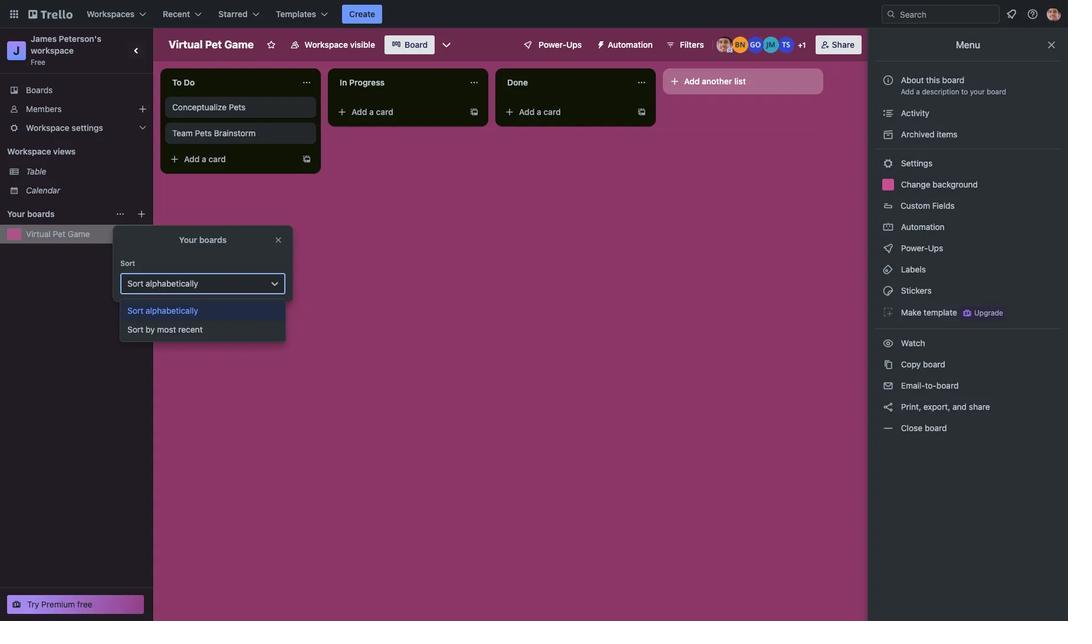 Task type: locate. For each thing, give the bounding box(es) containing it.
add
[[684, 76, 700, 86], [901, 87, 914, 96], [352, 107, 367, 117], [519, 107, 535, 117], [184, 154, 200, 164]]

pets right the "team"
[[195, 128, 212, 138]]

automation link
[[876, 218, 1061, 237]]

1 vertical spatial game
[[68, 229, 90, 239]]

a down "about"
[[916, 87, 920, 96]]

sort by most recent
[[127, 325, 203, 335]]

add a card button for to do
[[165, 150, 297, 169]]

workspace for workspace views
[[7, 146, 51, 156]]

sm image inside power-ups "link"
[[883, 242, 894, 254]]

archived
[[901, 129, 935, 139]]

ups inside "link"
[[928, 243, 944, 253]]

sm image inside watch link
[[883, 337, 894, 349]]

pets
[[229, 102, 246, 112], [195, 128, 212, 138]]

0 vertical spatial virtual
[[169, 38, 203, 51]]

1 vertical spatial virtual pet game
[[26, 229, 90, 239]]

2 sm image from the top
[[883, 264, 894, 276]]

2 alphabetically from the top
[[146, 306, 198, 316]]

add inside about this board add a description to your board
[[901, 87, 914, 96]]

0 vertical spatial power-ups
[[539, 40, 582, 50]]

board down "export,"
[[925, 423, 947, 433]]

5 sm image from the top
[[883, 380, 894, 392]]

add down in progress
[[352, 107, 367, 117]]

free
[[31, 58, 45, 67]]

1 horizontal spatial pet
[[205, 38, 222, 51]]

automation left filters "button"
[[608, 40, 653, 50]]

add a card down "done"
[[519, 107, 561, 117]]

change background link
[[876, 175, 1061, 194]]

a for to do
[[202, 154, 206, 164]]

add down "done"
[[519, 107, 535, 117]]

0 vertical spatial boards
[[27, 209, 55, 219]]

1 vertical spatial boards
[[199, 235, 227, 245]]

copy
[[901, 359, 921, 369]]

sm image inside print, export, and share link
[[883, 401, 894, 413]]

0 vertical spatial pet
[[205, 38, 222, 51]]

1 vertical spatial alphabetically
[[146, 306, 198, 316]]

add for to do
[[184, 154, 200, 164]]

0 notifications image
[[1005, 7, 1019, 21]]

2 vertical spatial workspace
[[7, 146, 51, 156]]

filters
[[680, 40, 704, 50]]

1 vertical spatial automation
[[899, 222, 945, 232]]

pet down your boards with 1 items element at the left
[[53, 229, 65, 239]]

virtual
[[169, 38, 203, 51], [26, 229, 51, 239]]

template
[[924, 307, 958, 317]]

add a card
[[352, 107, 394, 117], [519, 107, 561, 117], [184, 154, 226, 164]]

0 vertical spatial ups
[[567, 40, 582, 50]]

background
[[933, 179, 978, 189]]

1 horizontal spatial create from template… image
[[470, 107, 479, 117]]

a inside about this board add a description to your board
[[916, 87, 920, 96]]

add a card button for in progress
[[333, 103, 465, 122]]

visible
[[350, 40, 375, 50]]

about
[[901, 75, 924, 85]]

add a card button for done
[[500, 103, 633, 122]]

In Progress text field
[[333, 73, 463, 92]]

virtual pet game down starred
[[169, 38, 254, 51]]

1 horizontal spatial virtual pet game
[[169, 38, 254, 51]]

workspace left visible
[[305, 40, 348, 50]]

ups up done "text box"
[[567, 40, 582, 50]]

starred
[[218, 9, 248, 19]]

add a card down team pets brainstorm
[[184, 154, 226, 164]]

email-to-board
[[899, 381, 959, 391]]

a down team pets brainstorm
[[202, 154, 206, 164]]

copy board link
[[876, 355, 1061, 374]]

sm image inside labels link
[[883, 264, 894, 276]]

game
[[224, 38, 254, 51], [68, 229, 90, 239]]

1 vertical spatial pet
[[53, 229, 65, 239]]

close popover image
[[274, 235, 283, 245]]

0 horizontal spatial create from template… image
[[302, 155, 312, 164]]

create from template… image
[[470, 107, 479, 117], [302, 155, 312, 164]]

add board image
[[137, 209, 146, 219]]

tara schultz (taraschultz7) image
[[778, 37, 795, 53]]

sm image for power-ups
[[883, 242, 894, 254]]

this
[[927, 75, 940, 85]]

sm image inside stickers link
[[883, 285, 894, 297]]

labels link
[[876, 260, 1061, 279]]

a down done "text box"
[[537, 107, 542, 117]]

pet inside board name text field
[[205, 38, 222, 51]]

add a card button down done "text box"
[[500, 103, 633, 122]]

pet
[[205, 38, 222, 51], [53, 229, 65, 239]]

0 horizontal spatial pet
[[53, 229, 65, 239]]

workspace
[[305, 40, 348, 50], [26, 123, 69, 133], [7, 146, 51, 156]]

pet down starred
[[205, 38, 222, 51]]

0 vertical spatial power-
[[539, 40, 567, 50]]

a for done
[[537, 107, 542, 117]]

create from template… image for in progress
[[470, 107, 479, 117]]

power-ups up done "text box"
[[539, 40, 582, 50]]

1 horizontal spatial power-
[[901, 243, 928, 253]]

board
[[943, 75, 965, 85], [987, 87, 1007, 96], [923, 359, 946, 369], [937, 381, 959, 391], [925, 423, 947, 433]]

sm image
[[592, 35, 608, 52], [883, 107, 894, 119], [883, 129, 894, 140], [883, 158, 894, 169], [883, 221, 894, 233], [883, 337, 894, 349], [883, 359, 894, 371], [883, 401, 894, 413], [883, 422, 894, 434]]

email-
[[901, 381, 925, 391]]

virtual pet game down your boards with 1 items element at the left
[[26, 229, 90, 239]]

Board name text field
[[163, 35, 260, 54]]

add a card button down brainstorm
[[165, 150, 297, 169]]

0 horizontal spatial virtual pet game
[[26, 229, 90, 239]]

add down "about"
[[901, 87, 914, 96]]

virtual pet game
[[169, 38, 254, 51], [26, 229, 90, 239]]

sort
[[120, 259, 135, 268], [127, 278, 143, 289], [127, 306, 143, 316], [127, 325, 143, 335]]

virtual down the recent dropdown button
[[169, 38, 203, 51]]

1 vertical spatial ups
[[928, 243, 944, 253]]

stickers
[[899, 286, 932, 296]]

add a card button down in progress text box
[[333, 103, 465, 122]]

a down progress
[[369, 107, 374, 117]]

settings
[[899, 158, 933, 168]]

power-ups
[[539, 40, 582, 50], [899, 243, 946, 253]]

0 horizontal spatial power-
[[539, 40, 567, 50]]

add a card button
[[333, 103, 465, 122], [500, 103, 633, 122], [165, 150, 297, 169]]

1 vertical spatial pets
[[195, 128, 212, 138]]

sm image inside "close board" 'link'
[[883, 422, 894, 434]]

try
[[27, 599, 39, 609]]

add inside button
[[684, 76, 700, 86]]

create from template… image for to do
[[302, 155, 312, 164]]

free
[[77, 599, 92, 609]]

ben nelson (bennelson96) image
[[732, 37, 749, 53]]

0 horizontal spatial ups
[[567, 40, 582, 50]]

1 horizontal spatial your boards
[[179, 235, 227, 245]]

create
[[349, 9, 375, 19]]

do
[[184, 77, 195, 87]]

1 vertical spatial power-
[[901, 243, 928, 253]]

4 sm image from the top
[[883, 306, 894, 318]]

1 vertical spatial workspace
[[26, 123, 69, 133]]

add a card down progress
[[352, 107, 394, 117]]

card down in progress text box
[[376, 107, 394, 117]]

create from template… image
[[637, 107, 647, 117]]

0 vertical spatial create from template… image
[[470, 107, 479, 117]]

power-ups link
[[876, 239, 1061, 258]]

sm image for automation
[[883, 221, 894, 233]]

game inside board name text field
[[224, 38, 254, 51]]

0 horizontal spatial add a card
[[184, 154, 226, 164]]

2 horizontal spatial add a card button
[[500, 103, 633, 122]]

1 vertical spatial create from template… image
[[302, 155, 312, 164]]

to
[[962, 87, 969, 96]]

peterson's
[[59, 34, 101, 44]]

add a card for to do
[[184, 154, 226, 164]]

description
[[922, 87, 960, 96]]

1 horizontal spatial add a card button
[[333, 103, 465, 122]]

0 vertical spatial your
[[7, 209, 25, 219]]

your
[[970, 87, 985, 96]]

power-ups button
[[515, 35, 589, 54]]

board up to-
[[923, 359, 946, 369]]

card down done "text box"
[[544, 107, 561, 117]]

1 vertical spatial your boards
[[179, 235, 227, 245]]

board right your
[[987, 87, 1007, 96]]

power-ups up labels
[[899, 243, 946, 253]]

Search field
[[896, 5, 999, 23]]

virtual down your boards with 1 items element at the left
[[26, 229, 51, 239]]

workspace down members
[[26, 123, 69, 133]]

email-to-board link
[[876, 376, 1061, 395]]

card for to do
[[209, 154, 226, 164]]

3 sm image from the top
[[883, 285, 894, 297]]

automation down the custom fields
[[899, 222, 945, 232]]

0 horizontal spatial add a card button
[[165, 150, 297, 169]]

power- down primary element
[[539, 40, 567, 50]]

1 horizontal spatial pets
[[229, 102, 246, 112]]

add a card for in progress
[[352, 107, 394, 117]]

archived items
[[899, 129, 958, 139]]

sm image
[[883, 242, 894, 254], [883, 264, 894, 276], [883, 285, 894, 297], [883, 306, 894, 318], [883, 380, 894, 392]]

pets for conceptualize
[[229, 102, 246, 112]]

0 horizontal spatial power-ups
[[539, 40, 582, 50]]

0 vertical spatial alphabetically
[[146, 278, 198, 289]]

sm image for settings
[[883, 158, 894, 169]]

workspace navigation collapse icon image
[[129, 42, 145, 59]]

0 horizontal spatial game
[[68, 229, 90, 239]]

1 horizontal spatial your
[[179, 235, 197, 245]]

0 vertical spatial sort alphabetically
[[127, 278, 198, 289]]

sm image inside the settings link
[[883, 158, 894, 169]]

ups inside button
[[567, 40, 582, 50]]

star or unstar board image
[[267, 40, 276, 50]]

change
[[901, 179, 931, 189]]

boards
[[27, 209, 55, 219], [199, 235, 227, 245]]

a
[[916, 87, 920, 96], [369, 107, 374, 117], [537, 107, 542, 117], [202, 154, 206, 164]]

sm image inside copy board link
[[883, 359, 894, 371]]

1 horizontal spatial boards
[[199, 235, 227, 245]]

views
[[53, 146, 76, 156]]

print,
[[901, 402, 922, 412]]

automation inside button
[[608, 40, 653, 50]]

search image
[[887, 9, 896, 19]]

0 vertical spatial game
[[224, 38, 254, 51]]

sm image inside archived items link
[[883, 129, 894, 140]]

To Do text field
[[165, 73, 295, 92]]

game down your boards with 1 items element at the left
[[68, 229, 90, 239]]

james
[[31, 34, 57, 44]]

upgrade
[[975, 309, 1004, 317]]

0 horizontal spatial card
[[209, 154, 226, 164]]

2 horizontal spatial card
[[544, 107, 561, 117]]

0 vertical spatial workspace
[[305, 40, 348, 50]]

ups down automation link
[[928, 243, 944, 253]]

conceptualize pets
[[172, 102, 246, 112]]

sm image inside activity link
[[883, 107, 894, 119]]

pets down the to do text box
[[229, 102, 246, 112]]

sm image inside automation button
[[592, 35, 608, 52]]

card
[[376, 107, 394, 117], [544, 107, 561, 117], [209, 154, 226, 164]]

templates button
[[269, 5, 335, 24]]

workspace views
[[7, 146, 76, 156]]

power- up labels
[[901, 243, 928, 253]]

add left another
[[684, 76, 700, 86]]

1 horizontal spatial ups
[[928, 243, 944, 253]]

virtual pet game link
[[26, 228, 146, 240]]

close board
[[899, 423, 947, 433]]

1 vertical spatial virtual
[[26, 229, 51, 239]]

sm image for make template
[[883, 306, 894, 318]]

pets for team
[[195, 128, 212, 138]]

0 vertical spatial virtual pet game
[[169, 38, 254, 51]]

filters button
[[662, 35, 708, 54]]

0 vertical spatial your boards
[[7, 209, 55, 219]]

1 vertical spatial your
[[179, 235, 197, 245]]

1 horizontal spatial power-ups
[[899, 243, 946, 253]]

1 horizontal spatial card
[[376, 107, 394, 117]]

1 sm image from the top
[[883, 242, 894, 254]]

templates
[[276, 9, 316, 19]]

1 vertical spatial power-ups
[[899, 243, 946, 253]]

virtual pet game inside board name text field
[[169, 38, 254, 51]]

try premium free
[[27, 599, 92, 609]]

create button
[[342, 5, 382, 24]]

1 horizontal spatial game
[[224, 38, 254, 51]]

share
[[832, 40, 855, 50]]

2 horizontal spatial add a card
[[519, 107, 561, 117]]

members link
[[0, 100, 153, 119]]

0 vertical spatial automation
[[608, 40, 653, 50]]

calendar
[[26, 185, 60, 195]]

0 horizontal spatial pets
[[195, 128, 212, 138]]

workspace up the table
[[7, 146, 51, 156]]

share button
[[816, 35, 862, 54]]

1 horizontal spatial add a card
[[352, 107, 394, 117]]

board inside 'link'
[[925, 423, 947, 433]]

1 horizontal spatial virtual
[[169, 38, 203, 51]]

export,
[[924, 402, 951, 412]]

game inside virtual pet game link
[[68, 229, 90, 239]]

0 vertical spatial pets
[[229, 102, 246, 112]]

game down starred 'dropdown button'
[[224, 38, 254, 51]]

progress
[[349, 77, 385, 87]]

ups
[[567, 40, 582, 50], [928, 243, 944, 253]]

sm image inside email-to-board link
[[883, 380, 894, 392]]

1 vertical spatial sort alphabetically
[[127, 306, 198, 316]]

workspace inside button
[[305, 40, 348, 50]]

2 sort alphabetically from the top
[[127, 306, 198, 316]]

0 horizontal spatial automation
[[608, 40, 653, 50]]

power- inside "link"
[[901, 243, 928, 253]]

card down team pets brainstorm
[[209, 154, 226, 164]]

add down the "team"
[[184, 154, 200, 164]]

sm image inside automation link
[[883, 221, 894, 233]]

board up "to"
[[943, 75, 965, 85]]

workspace inside dropdown button
[[26, 123, 69, 133]]

upgrade button
[[961, 306, 1006, 320]]



Task type: vqa. For each thing, say whether or not it's contained in the screenshot.
POWER-
yes



Task type: describe. For each thing, give the bounding box(es) containing it.
team
[[172, 128, 193, 138]]

power- inside button
[[539, 40, 567, 50]]

print, export, and share
[[899, 402, 990, 412]]

workspace settings
[[26, 123, 103, 133]]

board link
[[385, 35, 435, 54]]

workspaces button
[[80, 5, 153, 24]]

your boards menu image
[[116, 209, 125, 219]]

board up print, export, and share
[[937, 381, 959, 391]]

jeremy miller (jeremymiller198) image
[[763, 37, 779, 53]]

open information menu image
[[1027, 8, 1039, 20]]

Done text field
[[500, 73, 630, 92]]

most
[[157, 325, 176, 335]]

make template
[[899, 307, 958, 317]]

try premium free button
[[7, 595, 144, 614]]

copy board
[[899, 359, 946, 369]]

fields
[[933, 201, 955, 211]]

sm image for close board
[[883, 422, 894, 434]]

menu
[[956, 40, 981, 50]]

customize views image
[[441, 39, 453, 51]]

0 horizontal spatial your boards
[[7, 209, 55, 219]]

custom fields button
[[876, 196, 1061, 215]]

1 horizontal spatial automation
[[899, 222, 945, 232]]

items
[[937, 129, 958, 139]]

calendar link
[[26, 185, 146, 196]]

j
[[13, 44, 20, 57]]

1
[[803, 41, 806, 50]]

settings link
[[876, 154, 1061, 173]]

change background
[[899, 179, 978, 189]]

back to home image
[[28, 5, 73, 24]]

card for in progress
[[376, 107, 394, 117]]

to do
[[172, 77, 195, 87]]

recent button
[[156, 5, 209, 24]]

0 horizontal spatial your
[[7, 209, 25, 219]]

sm image for labels
[[883, 264, 894, 276]]

j link
[[7, 41, 26, 60]]

automation button
[[592, 35, 660, 54]]

sm image for email-to-board
[[883, 380, 894, 392]]

+
[[798, 41, 803, 50]]

workspace settings button
[[0, 119, 153, 137]]

sm image for activity
[[883, 107, 894, 119]]

workspace for workspace settings
[[26, 123, 69, 133]]

boards
[[26, 85, 53, 95]]

by
[[146, 325, 155, 335]]

in progress
[[340, 77, 385, 87]]

virtual inside board name text field
[[169, 38, 203, 51]]

primary element
[[0, 0, 1069, 28]]

in
[[340, 77, 347, 87]]

archived items link
[[876, 125, 1061, 144]]

james peterson (jamespeterson93) image
[[1047, 7, 1061, 21]]

+ 1
[[798, 41, 806, 50]]

sm image for archived items
[[883, 129, 894, 140]]

workspace visible button
[[283, 35, 382, 54]]

premium
[[41, 599, 75, 609]]

gary orlando (garyorlando) image
[[747, 37, 764, 53]]

1 sort alphabetically from the top
[[127, 278, 198, 289]]

watch
[[899, 338, 928, 348]]

sm image for print, export, and share
[[883, 401, 894, 413]]

activity
[[899, 108, 930, 118]]

add for done
[[519, 107, 535, 117]]

stickers link
[[876, 281, 1061, 300]]

close board link
[[876, 419, 1061, 438]]

starred button
[[211, 5, 267, 24]]

recent
[[178, 325, 203, 335]]

sm image for stickers
[[883, 285, 894, 297]]

done
[[507, 77, 528, 87]]

your boards with 1 items element
[[7, 207, 110, 221]]

workspace
[[31, 45, 74, 55]]

close
[[901, 423, 923, 433]]

activity link
[[876, 104, 1061, 123]]

list
[[735, 76, 746, 86]]

conceptualize pets link
[[172, 101, 309, 113]]

james peterson's workspace link
[[31, 34, 104, 55]]

share
[[969, 402, 990, 412]]

0 horizontal spatial virtual
[[26, 229, 51, 239]]

members
[[26, 104, 62, 114]]

power-ups inside "link"
[[899, 243, 946, 253]]

power-ups inside button
[[539, 40, 582, 50]]

conceptualize
[[172, 102, 227, 112]]

workspace visible
[[305, 40, 375, 50]]

custom
[[901, 201, 930, 211]]

make
[[901, 307, 922, 317]]

1 alphabetically from the top
[[146, 278, 198, 289]]

table link
[[26, 166, 146, 178]]

this member is an admin of this board. image
[[727, 48, 733, 53]]

workspace for workspace visible
[[305, 40, 348, 50]]

another
[[702, 76, 732, 86]]

print, export, and share link
[[876, 398, 1061, 417]]

settings
[[72, 123, 103, 133]]

a for in progress
[[369, 107, 374, 117]]

and
[[953, 402, 967, 412]]

add another list button
[[663, 68, 824, 94]]

0 horizontal spatial boards
[[27, 209, 55, 219]]

watch link
[[876, 334, 1061, 353]]

james peterson (jamespeterson93) image
[[717, 37, 733, 53]]

table
[[26, 166, 46, 176]]

brainstorm
[[214, 128, 256, 138]]

team pets brainstorm link
[[172, 127, 309, 139]]

james peterson's workspace free
[[31, 34, 104, 67]]

sm image for copy board
[[883, 359, 894, 371]]

add for in progress
[[352, 107, 367, 117]]

to
[[172, 77, 182, 87]]

boards link
[[0, 81, 153, 100]]

add a card for done
[[519, 107, 561, 117]]

labels
[[899, 264, 926, 274]]

card for done
[[544, 107, 561, 117]]

team pets brainstorm
[[172, 128, 256, 138]]

workspaces
[[87, 9, 135, 19]]

custom fields
[[901, 201, 955, 211]]

sm image for watch
[[883, 337, 894, 349]]



